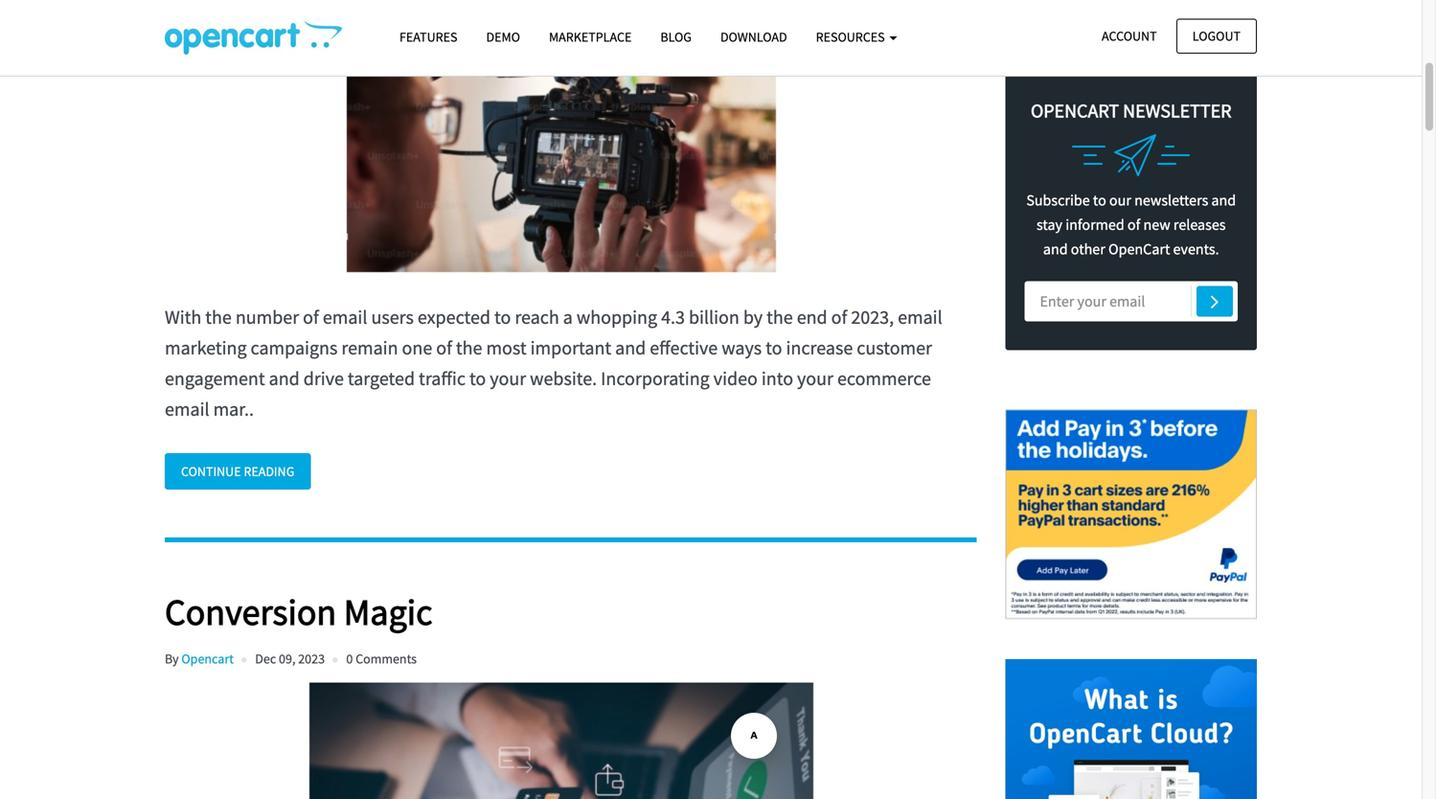 Task type: describe. For each thing, give the bounding box(es) containing it.
2 your from the left
[[797, 366, 834, 390]]

drive
[[304, 366, 344, 390]]

and up releases
[[1212, 191, 1237, 210]]

most
[[486, 336, 527, 360]]

2 horizontal spatial the
[[767, 305, 793, 329]]

logout
[[1193, 27, 1241, 45]]

download link
[[706, 20, 802, 54]]

newsletter
[[1123, 99, 1232, 123]]

stay
[[1037, 215, 1063, 234]]

by opencart
[[165, 650, 234, 667]]

with the number of email users expected to reach a whopping 4.3 billion by the end of 2023, email marketing campaigns remain one of the most important and effective ways to increase customer engagement and drive targeted traffic to your website. incorporating video into your ecommerce email mar..
[[165, 305, 943, 421]]

opencart cloud image
[[1006, 659, 1257, 799]]

and down 'campaigns'
[[269, 366, 300, 390]]

whopping
[[577, 305, 658, 329]]

informed
[[1066, 215, 1125, 234]]

1 horizontal spatial the
[[456, 336, 483, 360]]

targeted
[[348, 366, 415, 390]]

opencart inside subscribe to our newsletters and stay informed of new releases and other opencart events.
[[1109, 240, 1171, 259]]

to right traffic
[[470, 366, 486, 390]]

4.3
[[661, 305, 685, 329]]

paypal blog image
[[1006, 388, 1257, 640]]

traffic
[[419, 366, 466, 390]]

comments
[[356, 650, 417, 667]]

with
[[165, 305, 202, 329]]

conversion magic link
[[165, 589, 977, 635]]

to up most
[[495, 305, 511, 329]]

ecommerce
[[838, 366, 931, 390]]

angle right image
[[1211, 290, 1219, 313]]

conversion magic
[[165, 589, 433, 635]]

of inside subscribe to our newsletters and stay informed of new releases and other opencart events.
[[1128, 215, 1141, 234]]

opencart link
[[182, 650, 234, 667]]

of right one
[[436, 336, 452, 360]]

continue reading
[[181, 463, 295, 480]]

account link
[[1086, 19, 1174, 54]]

2023,
[[851, 305, 894, 329]]

2023
[[298, 650, 325, 667]]

opencart newsletter
[[1031, 99, 1232, 123]]

releases
[[1174, 215, 1226, 234]]

of up 'campaigns'
[[303, 305, 319, 329]]

continue
[[181, 463, 241, 480]]

one
[[402, 336, 432, 360]]

opencart
[[182, 650, 234, 667]]

ways
[[722, 336, 762, 360]]

remain
[[342, 336, 398, 360]]

conversion
[[165, 589, 337, 635]]

engagement
[[165, 366, 265, 390]]

of right end
[[832, 305, 848, 329]]

into
[[762, 366, 794, 390]]

09,
[[279, 650, 296, 667]]

important
[[531, 336, 612, 360]]

marketing
[[165, 336, 247, 360]]

by
[[744, 305, 763, 329]]

0 horizontal spatial the
[[205, 305, 232, 329]]

and up website. incorporating
[[615, 336, 646, 360]]



Task type: locate. For each thing, give the bounding box(es) containing it.
demo
[[486, 28, 520, 46]]

of
[[1128, 215, 1141, 234], [303, 305, 319, 329], [832, 305, 848, 329], [436, 336, 452, 360]]

subscribe to our newsletters and stay informed of new releases and other opencart events.
[[1027, 191, 1237, 259]]

by
[[165, 650, 179, 667]]

new
[[1144, 215, 1171, 234]]

campaigns
[[251, 336, 338, 360]]

to left our
[[1093, 191, 1107, 210]]

the
[[205, 305, 232, 329], [767, 305, 793, 329], [456, 336, 483, 360]]

number
[[236, 305, 299, 329]]

1 your from the left
[[490, 366, 526, 390]]

dec
[[255, 650, 276, 667]]

mar..
[[213, 397, 254, 421]]

opencart - blog image
[[165, 20, 342, 55]]

0 vertical spatial opencart
[[1031, 99, 1120, 123]]

email up customer
[[898, 305, 943, 329]]

of left new
[[1128, 215, 1141, 234]]

download
[[721, 28, 788, 46]]

email down engagement on the top left of the page
[[165, 397, 210, 421]]

Enter your email text field
[[1025, 281, 1238, 321]]

users
[[371, 305, 414, 329]]

dec 09, 2023
[[255, 650, 325, 667]]

resources link
[[802, 20, 912, 54]]

the down expected
[[456, 336, 483, 360]]

the right by
[[767, 305, 793, 329]]

our
[[1110, 191, 1132, 210]]

and down stay
[[1044, 240, 1068, 259]]

other
[[1071, 240, 1106, 259]]

your down most
[[490, 366, 526, 390]]

continue reading link
[[165, 453, 311, 490]]

to inside subscribe to our newsletters and stay informed of new releases and other opencart events.
[[1093, 191, 1107, 210]]

blog link
[[646, 20, 706, 54]]

resources
[[816, 28, 888, 46]]

elevating your email marketing with video: best practices for e-commerce image
[[165, 0, 958, 273]]

increase
[[786, 336, 853, 360]]

and
[[1212, 191, 1237, 210], [1044, 240, 1068, 259], [615, 336, 646, 360], [269, 366, 300, 390]]

reach
[[515, 305, 560, 329]]

logout link
[[1177, 19, 1257, 54]]

features
[[400, 28, 458, 46]]

newsletters
[[1135, 191, 1209, 210]]

events.
[[1174, 240, 1220, 259]]

2 horizontal spatial email
[[898, 305, 943, 329]]

opencart up subscribe
[[1031, 99, 1120, 123]]

magic
[[344, 589, 433, 635]]

0 horizontal spatial email
[[165, 397, 210, 421]]

0 comments
[[346, 650, 417, 667]]

marketplace
[[549, 28, 632, 46]]

1 vertical spatial opencart
[[1109, 240, 1171, 259]]

customer
[[857, 336, 933, 360]]

subscribe
[[1027, 191, 1090, 210]]

demo link
[[472, 20, 535, 54]]

a
[[563, 305, 573, 329]]

your
[[490, 366, 526, 390], [797, 366, 834, 390]]

website. incorporating
[[530, 366, 710, 390]]

conversion magic image
[[165, 683, 958, 799]]

features link
[[385, 20, 472, 54]]

0 horizontal spatial your
[[490, 366, 526, 390]]

to
[[1093, 191, 1107, 210], [495, 305, 511, 329], [766, 336, 783, 360], [470, 366, 486, 390]]

video
[[714, 366, 758, 390]]

email up remain
[[323, 305, 368, 329]]

the up marketing
[[205, 305, 232, 329]]

1 horizontal spatial email
[[323, 305, 368, 329]]

end
[[797, 305, 828, 329]]

blog
[[661, 28, 692, 46]]

opencart
[[1031, 99, 1120, 123], [1109, 240, 1171, 259]]

reading
[[244, 463, 295, 480]]

marketplace link
[[535, 20, 646, 54]]

0
[[346, 650, 353, 667]]

effective
[[650, 336, 718, 360]]

expected
[[418, 305, 491, 329]]

billion
[[689, 305, 740, 329]]

to up into at right
[[766, 336, 783, 360]]

opencart down new
[[1109, 240, 1171, 259]]

your down "increase"
[[797, 366, 834, 390]]

1 horizontal spatial your
[[797, 366, 834, 390]]

email
[[323, 305, 368, 329], [898, 305, 943, 329], [165, 397, 210, 421]]

account
[[1102, 27, 1157, 45]]



Task type: vqa. For each thing, say whether or not it's contained in the screenshot.
Conversion Magic "link"
yes



